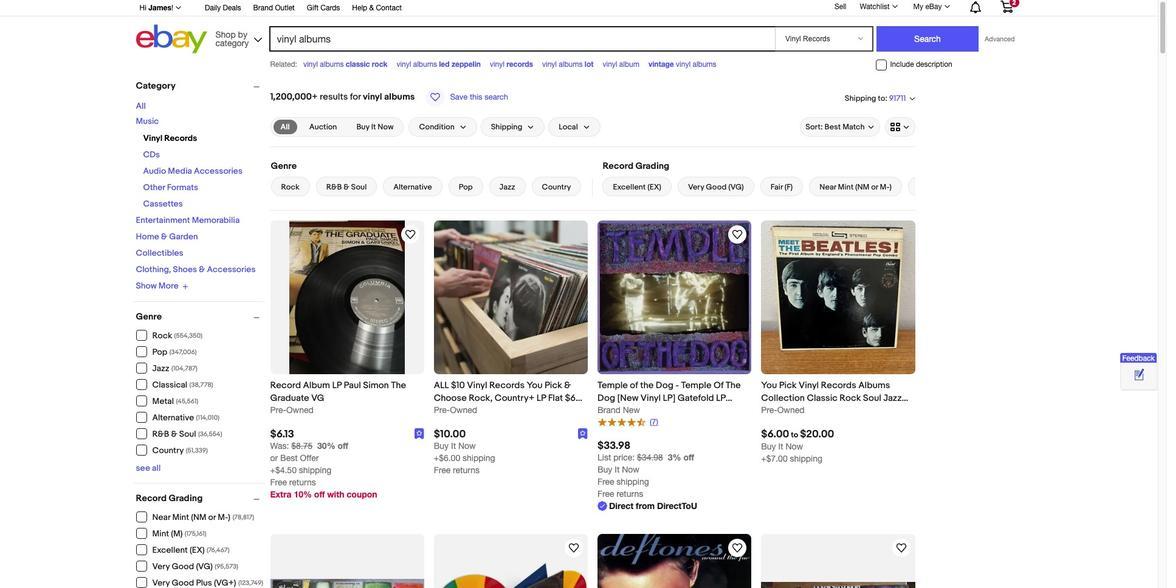 Task type: vqa. For each thing, say whether or not it's contained in the screenshot.


Task type: describe. For each thing, give the bounding box(es) containing it.
all
[[434, 380, 449, 392]]

:
[[885, 93, 888, 103]]

& inside r&b & soul link
[[344, 182, 349, 192]]

sort:
[[806, 122, 823, 132]]

the
[[640, 380, 654, 392]]

1 horizontal spatial dog
[[656, 380, 674, 392]]

watch album lot of 3 vinyl records - richard pryor - 1970s presses - vg+/vg image
[[894, 541, 909, 556]]

other
[[143, 182, 165, 193]]

include
[[890, 60, 914, 69]]

temple of the dog - temple of the dog [new vinyl lp] gatefold lp jacket, rmst
[[598, 380, 741, 417]]

cards
[[321, 4, 340, 12]]

all $10 vinyl records you pick & choose rock, country+ lp flat $6 shipping
[[434, 380, 576, 417]]

10%
[[294, 490, 312, 500]]

show
[[136, 281, 157, 291]]

classic
[[807, 393, 838, 404]]

(ex) for excellent (ex) (76,467)
[[190, 545, 205, 556]]

simon
[[363, 380, 389, 392]]

listing options selector. gallery view selected. image
[[890, 122, 910, 132]]

alternative (114,010)
[[152, 413, 220, 423]]

vinyl records cds audio media accessories other formats cassettes
[[143, 133, 243, 209]]

near for near mint (nm or m-)
[[820, 182, 836, 192]]

metal
[[152, 396, 174, 407]]

entertainment
[[136, 215, 190, 226]]

1 horizontal spatial all
[[281, 122, 290, 132]]

the inside temple of the dog - temple of the dog [new vinyl lp] gatefold lp jacket, rmst
[[726, 380, 741, 392]]

record inside record album lp paul simon the graduate  vg pre-owned
[[270, 380, 301, 392]]

very good (vg) link
[[678, 177, 754, 196]]

free inside was: $8.75 30% off or best offer +$4.50 shipping free returns extra 10% off with coupon
[[270, 478, 287, 488]]

pre- inside record album lp paul simon the graduate  vg pre-owned
[[270, 406, 286, 415]]

results
[[320, 91, 348, 103]]

1 horizontal spatial all link
[[273, 120, 297, 134]]

pop for pop
[[459, 182, 473, 192]]

& inside all $10 vinyl records you pick & choose rock, country+ lp flat $6 shipping
[[564, 380, 571, 392]]

pre- for $10.00
[[434, 406, 450, 415]]

2 temple from the left
[[681, 380, 712, 392]]

music
[[136, 116, 159, 126]]

advanced
[[985, 35, 1015, 43]]

0 horizontal spatial off
[[314, 490, 325, 500]]

zeppelin
[[452, 60, 481, 69]]

soul inside you pick vinyl records albums collection classic rock soul jazz wlp 70s 80s vg+
[[863, 393, 881, 404]]

category button
[[136, 80, 265, 92]]

jazz inside you pick vinyl records albums collection classic rock soul jazz wlp 70s 80s vg+
[[883, 393, 902, 404]]

description
[[916, 60, 952, 69]]

(f)
[[785, 182, 793, 192]]

$33.98
[[598, 440, 631, 452]]

rock for rock (554,350)
[[152, 331, 172, 341]]

shipping inside was: $8.75 30% off or best offer +$4.50 shipping free returns extra 10% off with coupon
[[299, 466, 331, 476]]

country link
[[532, 177, 581, 196]]

buy it now link
[[349, 120, 401, 134]]

All selected text field
[[281, 122, 290, 133]]

vintage
[[649, 60, 674, 69]]

-
[[676, 380, 679, 392]]

all $10 vinyl records you pick & choose rock, country+ lp flat $6 shipping link
[[434, 379, 588, 417]]

home
[[136, 232, 159, 242]]

$6.00
[[761, 429, 789, 441]]

very for very good (vg) (95,573)
[[152, 562, 170, 572]]

cds link
[[143, 150, 160, 160]]

shipping button
[[481, 117, 545, 137]]

fair (f)
[[771, 182, 793, 192]]

1 vertical spatial record grading
[[136, 493, 203, 504]]

vinyl albums classic rock
[[303, 60, 388, 69]]

mint (m) (175,161)
[[152, 529, 206, 539]]

excellent (ex) link
[[603, 177, 672, 196]]

accessories inside 'entertainment memorabilia home & garden collectibles clothing, shoes & accessories'
[[207, 264, 256, 275]]

lp inside record album lp paul simon the graduate  vg pre-owned
[[332, 380, 342, 392]]

home & garden link
[[136, 232, 198, 242]]

vinyl for vinyl records
[[490, 60, 504, 69]]

(175,161)
[[185, 530, 206, 538]]

r&b for r&b & soul (36,554)
[[152, 429, 169, 440]]

record album lp paul simon the graduate  vg heading
[[270, 380, 406, 404]]

sort: best match
[[806, 122, 865, 132]]

watch bob marley - legend: 30th anniversary edition [new vinyl lp] anniversary ed image
[[567, 541, 581, 556]]

Search for anything text field
[[271, 27, 773, 50]]

best inside dropdown button
[[825, 122, 841, 132]]

vg+
[[816, 406, 835, 417]]

shop by category
[[216, 29, 249, 48]]

rmst
[[630, 406, 652, 417]]

grading inside main content
[[636, 160, 670, 172]]

2 horizontal spatial record
[[603, 160, 633, 172]]

1 vertical spatial genre
[[136, 311, 162, 323]]

(m)
[[171, 529, 183, 539]]

lp inside temple of the dog - temple of the dog [new vinyl lp] gatefold lp jacket, rmst
[[716, 393, 726, 404]]

near mint (nm or m-) link
[[809, 177, 902, 196]]

pre-owned for $10.00
[[434, 406, 477, 415]]

you inside all $10 vinyl records you pick & choose rock, country+ lp flat $6 shipping
[[527, 380, 543, 392]]

free down list
[[598, 477, 614, 487]]

shipping for shipping
[[491, 122, 522, 132]]

albums for lot
[[559, 60, 583, 69]]

best inside was: $8.75 30% off or best offer +$4.50 shipping free returns extra 10% off with coupon
[[280, 454, 298, 464]]

country+
[[495, 393, 535, 404]]

91711
[[889, 94, 906, 104]]

$8.75
[[291, 442, 313, 451]]

0 horizontal spatial all
[[136, 101, 146, 111]]

clothing, shoes & accessories link
[[136, 264, 256, 275]]

include description
[[890, 60, 952, 69]]

vinyl for vinyl albums lot
[[542, 60, 557, 69]]

to for $20.00
[[791, 431, 798, 440]]

1 vertical spatial grading
[[169, 493, 203, 504]]

0 horizontal spatial record
[[136, 493, 167, 504]]

rock for rock
[[281, 182, 300, 192]]

my ebay
[[913, 2, 942, 11]]

directtou
[[657, 501, 697, 511]]

1 horizontal spatial off
[[338, 441, 348, 451]]

$6.13
[[270, 429, 294, 441]]

now inside buy it now link
[[378, 122, 394, 132]]

buy it now
[[357, 122, 394, 132]]

pop (347,006)
[[152, 347, 197, 357]]

shipping inside $6.00 to $20.00 buy it now +$7.00 shipping
[[790, 454, 823, 464]]

excellent for excellent (ex)
[[613, 182, 646, 192]]

hi james !
[[140, 3, 173, 12]]

you pick vinyl records albums collection classic rock soul jazz wlp 70s 80s vg+ link
[[761, 379, 915, 417]]

fair (f) link
[[760, 177, 803, 196]]

0 horizontal spatial dog
[[598, 393, 615, 404]]

soul for r&b & soul
[[351, 182, 367, 192]]

see all
[[136, 463, 161, 473]]

(7)
[[650, 418, 658, 427]]

save this search
[[450, 92, 508, 102]]

led
[[439, 60, 450, 69]]

all $10 vinyl records you pick & choose rock, country+ lp flat $6 shipping heading
[[434, 380, 582, 417]]

watch temple of the dog - temple of the dog [new vinyl lp] gatefold lp jacket, rmst image
[[730, 227, 745, 242]]

very good (vg) (95,573)
[[152, 562, 238, 572]]

vinyl inside all $10 vinyl records you pick & choose rock, country+ lp flat $6 shipping
[[467, 380, 487, 392]]

record grading inside main content
[[603, 160, 670, 172]]

gift cards
[[307, 4, 340, 12]]

[new
[[617, 393, 639, 404]]

soul for r&b & soul (36,554)
[[179, 429, 196, 440]]

country (51,339)
[[152, 446, 208, 456]]

all $10 vinyl records you pick & choose rock, country+ lp flat $6 shipping image
[[434, 221, 588, 375]]

cassettes link
[[143, 199, 183, 209]]

returns inside buy it now +$6.00 shipping free returns
[[453, 466, 480, 476]]

entertainment memorabilia link
[[136, 215, 240, 226]]

records inside vinyl records cds audio media accessories other formats cassettes
[[164, 133, 197, 143]]

of
[[630, 380, 638, 392]]

bob marley - legend: 30th anniversary edition [new vinyl lp] anniversary ed image
[[434, 562, 588, 588]]

vinyl inside vinyl records cds audio media accessories other formats cassettes
[[143, 133, 162, 143]]

albums
[[858, 380, 890, 392]]

paul
[[344, 380, 361, 392]]

or inside was: $8.75 30% off or best offer +$4.50 shipping free returns extra 10% off with coupon
[[270, 454, 278, 464]]

good for very good (vg)
[[706, 182, 727, 192]]

gift cards link
[[307, 2, 340, 15]]

none text field containing list price:
[[598, 453, 663, 463]]

shoes
[[173, 264, 197, 275]]

collectibles link
[[136, 248, 183, 258]]

now inside $6.00 to $20.00 buy it now +$7.00 shipping
[[786, 442, 803, 452]]

album lot of 3 vinyl records - richard pryor - 1970s presses - vg+/vg image
[[761, 582, 915, 588]]

0 horizontal spatial mint
[[152, 529, 169, 539]]

albums for led
[[413, 60, 437, 69]]

brand for brand outlet
[[253, 4, 273, 12]]

by
[[238, 29, 247, 39]]

temple of the dog - temple of the dog [new vinyl lp] gatefold lp jacket, rmst link
[[598, 379, 752, 417]]

audio
[[143, 166, 166, 176]]

) for near mint (nm or m-) (78,817)
[[228, 512, 230, 523]]

(114,010)
[[196, 414, 220, 422]]

lot
[[585, 60, 594, 69]]

returns inside "$33.98 list price: $34.98 3% off buy it now free shipping free returns direct from directtou"
[[617, 489, 643, 499]]

off inside "$33.98 list price: $34.98 3% off buy it now free shipping free returns direct from directtou"
[[684, 452, 694, 463]]

more
[[159, 281, 179, 291]]

70s
[[781, 406, 796, 417]]

gatefold
[[678, 393, 714, 404]]

local button
[[549, 117, 600, 137]]



Task type: locate. For each thing, give the bounding box(es) containing it.
the right simon
[[391, 380, 406, 392]]

my
[[913, 2, 923, 11]]

0 horizontal spatial returns
[[289, 478, 316, 488]]

3%
[[668, 452, 681, 463]]

record grading down all
[[136, 493, 203, 504]]

condition button
[[409, 117, 477, 137]]

shipping right +$6.00
[[463, 454, 495, 464]]

see
[[136, 463, 150, 473]]

free up extra
[[270, 478, 287, 488]]

was: $8.75 30% off or best offer +$4.50 shipping free returns extra 10% off with coupon
[[270, 441, 377, 500]]

0 vertical spatial excellent
[[613, 182, 646, 192]]

)
[[890, 182, 892, 192], [228, 512, 230, 523]]

returns up 10%
[[289, 478, 316, 488]]

owned for $6.00
[[777, 406, 805, 415]]

lp left flat
[[537, 393, 546, 404]]

shipping inside buy it now +$6.00 shipping free returns
[[463, 454, 495, 464]]

mint for near mint (nm or m-) (78,817)
[[172, 512, 189, 523]]

fair
[[771, 182, 783, 192]]

for
[[350, 91, 361, 103]]

None text field
[[270, 442, 313, 451]]

1 vertical spatial to
[[791, 431, 798, 440]]

1 vertical spatial record
[[270, 380, 301, 392]]

alternative down metal (45,561)
[[152, 413, 194, 423]]

buy inside buy it now +$6.00 shipping free returns
[[434, 442, 449, 451]]

excellent for excellent (ex) (76,467)
[[152, 545, 188, 556]]

pick up collection
[[779, 380, 797, 392]]

0 horizontal spatial excellent
[[152, 545, 188, 556]]

off right 3%
[[684, 452, 694, 463]]

2 horizontal spatial jazz
[[883, 393, 902, 404]]

vinyl inside vintage vinyl albums
[[676, 60, 691, 69]]

the right of
[[726, 380, 741, 392]]

rock link
[[271, 177, 310, 196]]

(45,561)
[[176, 398, 198, 405]]

1 you from the left
[[527, 380, 543, 392]]

soul inside r&b & soul link
[[351, 182, 367, 192]]

it inside $6.00 to $20.00 buy it now +$7.00 shipping
[[778, 442, 783, 452]]

record album lp paul simon the graduate  vg pre-owned
[[270, 380, 406, 415]]

0 horizontal spatial to
[[791, 431, 798, 440]]

collectibles
[[136, 248, 183, 258]]

0 vertical spatial brand
[[253, 4, 273, 12]]

(vg) left fair
[[728, 182, 744, 192]]

1 horizontal spatial record grading
[[603, 160, 670, 172]]

vg
[[311, 393, 324, 404]]

1 pre-owned from the left
[[434, 406, 477, 415]]

m- for near mint (nm or m-)
[[880, 182, 890, 192]]

grading up near mint (nm or m-) (78,817)
[[169, 493, 203, 504]]

1 horizontal spatial or
[[270, 454, 278, 464]]

vinyl inside vinyl albums led zeppelin
[[397, 60, 411, 69]]

1 vertical spatial (nm
[[191, 512, 206, 523]]

buy down list
[[598, 465, 612, 475]]

2 horizontal spatial returns
[[617, 489, 643, 499]]

shipping down $20.00 at the bottom of page
[[790, 454, 823, 464]]

none text field containing was:
[[270, 442, 313, 451]]

1 vertical spatial brand
[[598, 406, 621, 415]]

0 vertical spatial jazz
[[499, 182, 515, 192]]

or for near mint (nm or m-)
[[871, 182, 878, 192]]

albums left lot
[[559, 60, 583, 69]]

2 vertical spatial off
[[314, 490, 325, 500]]

$10
[[451, 380, 465, 392]]

you up country+
[[527, 380, 543, 392]]

2 vertical spatial soul
[[179, 429, 196, 440]]

feedback
[[1122, 354, 1155, 363]]

best right the "sort:"
[[825, 122, 841, 132]]

(nm
[[855, 182, 870, 192], [191, 512, 206, 523]]

r&b right rock link at the top left of the page
[[326, 182, 342, 192]]

pre-owned down collection
[[761, 406, 805, 415]]

0 vertical spatial all
[[136, 101, 146, 111]]

best up '+$4.50'
[[280, 454, 298, 464]]

lp inside all $10 vinyl records you pick & choose rock, country+ lp flat $6 shipping
[[537, 393, 546, 404]]

vinyl inside you pick vinyl records albums collection classic rock soul jazz wlp 70s 80s vg+
[[799, 380, 819, 392]]

0 vertical spatial m-
[[880, 182, 890, 192]]

r&b for r&b & soul
[[326, 182, 342, 192]]

watch deftones - around the fur [new vinyl lp] 180 gram image
[[730, 541, 745, 556]]

& down entertainment
[[161, 232, 167, 242]]

1 horizontal spatial r&b
[[326, 182, 342, 192]]

near for near mint (nm or m-) (78,817)
[[152, 512, 170, 523]]

1 pick from the left
[[545, 380, 562, 392]]

1 vertical spatial r&b
[[152, 429, 169, 440]]

owned down the choose
[[450, 406, 477, 415]]

vinyl lps albums rock pop folk r&b soul jazz 60s 70s 80s 90s u pick & choose image
[[270, 579, 424, 588]]

of
[[714, 380, 724, 392]]

vinyl left records
[[490, 60, 504, 69]]

1 vertical spatial (ex)
[[190, 545, 205, 556]]

it
[[371, 122, 376, 132], [451, 442, 456, 451], [778, 442, 783, 452], [615, 465, 620, 475]]

0 horizontal spatial )
[[228, 512, 230, 523]]

(ex)
[[648, 182, 661, 192], [190, 545, 205, 556]]

records inside all $10 vinyl records you pick & choose rock, country+ lp flat $6 shipping
[[489, 380, 525, 392]]

shop
[[216, 29, 236, 39]]

rock up pop (347,006) on the bottom left of the page
[[152, 331, 172, 341]]

1 horizontal spatial returns
[[453, 466, 480, 476]]

2 vertical spatial record
[[136, 493, 167, 504]]

vinyl
[[143, 133, 162, 143], [467, 380, 487, 392], [799, 380, 819, 392], [641, 393, 661, 404]]

alternative for alternative
[[393, 182, 432, 192]]

1 horizontal spatial pop
[[459, 182, 473, 192]]

very for very good (vg)
[[688, 182, 704, 192]]

1 pre- from the left
[[270, 406, 286, 415]]

buy it now +$6.00 shipping free returns
[[434, 442, 495, 476]]

mint inside main content
[[838, 182, 854, 192]]

1 horizontal spatial records
[[489, 380, 525, 392]]

temple of the dog - temple of the dog [new vinyl lp] gatefold lp jacket, rmst heading
[[598, 380, 741, 417]]

temple of the dog - temple of the dog [new vinyl lp] gatefold lp jacket, rmst image
[[598, 221, 752, 375]]

vinyl up classic on the right bottom of the page
[[799, 380, 819, 392]]

rock
[[281, 182, 300, 192], [152, 331, 172, 341], [840, 393, 861, 404]]

now inside "$33.98 list price: $34.98 3% off buy it now free shipping free returns direct from directtou"
[[622, 465, 640, 475]]

1 vertical spatial or
[[270, 454, 278, 464]]

jazz inside jazz link
[[499, 182, 515, 192]]

vinyl up rock,
[[467, 380, 487, 392]]

good
[[706, 182, 727, 192], [172, 562, 194, 572]]

r&b inside main content
[[326, 182, 342, 192]]

good inside main content
[[706, 182, 727, 192]]

2 horizontal spatial mint
[[838, 182, 854, 192]]

jazz link
[[489, 177, 526, 196]]

soul down albums
[[863, 393, 881, 404]]

vinyl inside main content
[[363, 91, 382, 103]]

rock inside you pick vinyl records albums collection classic rock soul jazz wlp 70s 80s vg+
[[840, 393, 861, 404]]

off right 30%
[[338, 441, 348, 451]]

1 vertical spatial very
[[152, 562, 170, 572]]

records for $6.00
[[821, 380, 856, 392]]

temple
[[598, 380, 628, 392], [681, 380, 712, 392]]

shipping
[[463, 454, 495, 464], [790, 454, 823, 464], [299, 466, 331, 476], [617, 477, 649, 487]]

1 vertical spatial m-
[[218, 512, 228, 523]]

shipping down the choose
[[434, 406, 471, 417]]

records inside you pick vinyl records albums collection classic rock soul jazz wlp 70s 80s vg+
[[821, 380, 856, 392]]

to left 91711
[[878, 93, 885, 103]]

price:
[[614, 453, 635, 463]]

!
[[171, 4, 173, 12]]

james
[[148, 3, 171, 12]]

0 horizontal spatial you
[[527, 380, 543, 392]]

1 horizontal spatial lp
[[537, 393, 546, 404]]

graduate
[[270, 393, 309, 404]]

hi
[[140, 4, 146, 12]]

vinyl for vinyl album
[[603, 60, 617, 69]]

pre- for $6.00
[[761, 406, 777, 415]]

buy up +$7.00
[[761, 442, 776, 452]]

all down the 1,200,000
[[281, 122, 290, 132]]

to inside $6.00 to $20.00 buy it now +$7.00 shipping
[[791, 431, 798, 440]]

records up country+
[[489, 380, 525, 392]]

very right excellent (ex)
[[688, 182, 704, 192]]

pre-owned down the choose
[[434, 406, 477, 415]]

1 vertical spatial shipping
[[491, 122, 522, 132]]

rock left r&b & soul
[[281, 182, 300, 192]]

(51,339)
[[186, 447, 208, 455]]

vinyl for vinyl albums classic rock
[[303, 60, 318, 69]]

it down price:
[[615, 465, 620, 475]]

excellent inside main content
[[613, 182, 646, 192]]

now down price:
[[622, 465, 640, 475]]

record up graduate
[[270, 380, 301, 392]]

country for country (51,339)
[[152, 446, 184, 456]]

& right rock link at the top left of the page
[[344, 182, 349, 192]]

country right jazz link
[[542, 182, 571, 192]]

from
[[636, 501, 655, 511]]

brand up (7) link
[[598, 406, 621, 415]]

good left fair
[[706, 182, 727, 192]]

good for very good (vg) (95,573)
[[172, 562, 194, 572]]

(123,749)
[[237, 579, 263, 587]]

country up all
[[152, 446, 184, 456]]

0 horizontal spatial country
[[152, 446, 184, 456]]

1 horizontal spatial rock
[[281, 182, 300, 192]]

0 vertical spatial record
[[603, 160, 633, 172]]

0 horizontal spatial (ex)
[[190, 545, 205, 556]]

(123,749) link
[[136, 577, 263, 588]]

2 pick from the left
[[779, 380, 797, 392]]

albums left classic
[[320, 60, 344, 69]]

0 vertical spatial (vg)
[[728, 182, 744, 192]]

genre inside main content
[[271, 160, 297, 172]]

search
[[485, 92, 508, 102]]

returns up direct
[[617, 489, 643, 499]]

off left with
[[314, 490, 325, 500]]

now left the condition
[[378, 122, 394, 132]]

& right shoes
[[199, 264, 205, 275]]

mint up "mint (m) (175,161)"
[[172, 512, 189, 523]]

country for country
[[542, 182, 571, 192]]

0 vertical spatial best
[[825, 122, 841, 132]]

none submit inside shop by category banner
[[877, 26, 979, 52]]

off
[[338, 441, 348, 451], [684, 452, 694, 463], [314, 490, 325, 500]]

vinyl down 'the' at the right
[[641, 393, 661, 404]]

soul down alternative (114,010)
[[179, 429, 196, 440]]

vinyl inside vinyl albums classic rock
[[303, 60, 318, 69]]

albums inside the vinyl albums lot
[[559, 60, 583, 69]]

to for :
[[878, 93, 885, 103]]

brand inside account navigation
[[253, 4, 273, 12]]

vinyl inside temple of the dog - temple of the dog [new vinyl lp] gatefold lp jacket, rmst
[[641, 393, 661, 404]]

watch record album lp paul simon the graduate  vg image
[[403, 227, 417, 242]]

owned
[[286, 406, 314, 415], [450, 406, 477, 415], [777, 406, 805, 415]]

temple up '[new'
[[598, 380, 628, 392]]

country
[[542, 182, 571, 192], [152, 446, 184, 456]]

2 owned from the left
[[450, 406, 477, 415]]

shipping inside all $10 vinyl records you pick & choose rock, country+ lp flat $6 shipping
[[434, 406, 471, 417]]

dog left -
[[656, 380, 674, 392]]

buy inside "$33.98 list price: $34.98 3% off buy it now free shipping free returns direct from directtou"
[[598, 465, 612, 475]]

alternative inside alternative link
[[393, 182, 432, 192]]

or for near mint (nm or m-) (78,817)
[[208, 512, 216, 523]]

deftones - around the fur [new vinyl lp] 180 gram image
[[598, 534, 752, 588]]

free up direct
[[598, 489, 614, 499]]

rock (554,350)
[[152, 331, 203, 341]]

0 vertical spatial off
[[338, 441, 348, 451]]

0 horizontal spatial very
[[152, 562, 170, 572]]

soul
[[351, 182, 367, 192], [863, 393, 881, 404], [179, 429, 196, 440]]

1 vertical spatial )
[[228, 512, 230, 523]]

brand for brand new
[[598, 406, 621, 415]]

$34.98
[[637, 453, 663, 463]]

records for $10.00
[[489, 380, 525, 392]]

& inside help & contact link
[[369, 4, 374, 12]]

shipping to : 91711
[[845, 93, 906, 104]]

mint left (m)
[[152, 529, 169, 539]]

daily deals link
[[205, 2, 241, 15]]

0 horizontal spatial owned
[[286, 406, 314, 415]]

1 horizontal spatial record
[[270, 380, 301, 392]]

local
[[559, 122, 578, 132]]

1 horizontal spatial near
[[820, 182, 836, 192]]

dog up jacket,
[[598, 393, 615, 404]]

2 vertical spatial returns
[[617, 489, 643, 499]]

0 horizontal spatial alternative
[[152, 413, 194, 423]]

lp]
[[663, 393, 676, 404]]

(vg) for very good (vg)
[[728, 182, 744, 192]]

main content
[[265, 75, 962, 588]]

brand inside main content
[[598, 406, 621, 415]]

accessories right media
[[194, 166, 243, 176]]

free inside buy it now +$6.00 shipping free returns
[[434, 466, 451, 476]]

(95,573)
[[215, 563, 238, 571]]

pop up jazz (104,787)
[[152, 347, 167, 357]]

condition
[[419, 122, 455, 132]]

0 horizontal spatial m-
[[218, 512, 228, 523]]

3 owned from the left
[[777, 406, 805, 415]]

owned down collection
[[777, 406, 805, 415]]

) for near mint (nm or m-)
[[890, 182, 892, 192]]

all
[[136, 101, 146, 111], [281, 122, 290, 132]]

mint for near mint (nm or m-)
[[838, 182, 854, 192]]

alternative up 'watch record album lp paul simon the graduate  vg' image
[[393, 182, 432, 192]]

shipping down search
[[491, 122, 522, 132]]

0 horizontal spatial all link
[[136, 101, 146, 111]]

1 vertical spatial country
[[152, 446, 184, 456]]

0 horizontal spatial jazz
[[152, 364, 169, 374]]

$20.00
[[800, 429, 834, 441]]

now down $6.00
[[786, 442, 803, 452]]

lp down of
[[716, 393, 726, 404]]

account navigation
[[133, 0, 1022, 16]]

jazz for jazz
[[499, 182, 515, 192]]

2 horizontal spatial shipping
[[845, 93, 876, 103]]

1 horizontal spatial owned
[[450, 406, 477, 415]]

1 vertical spatial alternative
[[152, 413, 194, 423]]

(36,554)
[[198, 430, 222, 438]]

0 horizontal spatial records
[[164, 133, 197, 143]]

vintage vinyl albums
[[649, 60, 716, 69]]

buy inside $6.00 to $20.00 buy it now +$7.00 shipping
[[761, 442, 776, 452]]

jazz right the pop link
[[499, 182, 515, 192]]

shop by category banner
[[133, 0, 1022, 57]]

alternative for alternative (114,010)
[[152, 413, 194, 423]]

jazz down albums
[[883, 393, 902, 404]]

good down excellent (ex) (76,467) at the left bottom
[[172, 562, 194, 572]]

0 horizontal spatial rock
[[152, 331, 172, 341]]

record grading up excellent (ex) link
[[603, 160, 670, 172]]

record album lp paul simon the graduate  vg image
[[289, 221, 405, 375]]

to inside "shipping to : 91711"
[[878, 93, 885, 103]]

0 vertical spatial or
[[871, 182, 878, 192]]

0 vertical spatial all link
[[136, 101, 146, 111]]

sort: best match button
[[800, 117, 880, 137]]

0 horizontal spatial shipping
[[434, 406, 471, 417]]

genre down 'show'
[[136, 311, 162, 323]]

1 vertical spatial accessories
[[207, 264, 256, 275]]

shipping down offer
[[299, 466, 331, 476]]

returns
[[453, 466, 480, 476], [289, 478, 316, 488], [617, 489, 643, 499]]

vinyl right related:
[[303, 60, 318, 69]]

temple up gatefold
[[681, 380, 712, 392]]

0 vertical spatial returns
[[453, 466, 480, 476]]

pick inside you pick vinyl records albums collection classic rock soul jazz wlp 70s 80s vg+
[[779, 380, 797, 392]]

soul left alternative link
[[351, 182, 367, 192]]

returns inside was: $8.75 30% off or best offer +$4.50 shipping free returns extra 10% off with coupon
[[289, 478, 316, 488]]

album
[[619, 60, 640, 69]]

1 horizontal spatial alternative
[[393, 182, 432, 192]]

lp
[[332, 380, 342, 392], [537, 393, 546, 404], [716, 393, 726, 404]]

0 vertical spatial genre
[[271, 160, 297, 172]]

buy up +$6.00
[[434, 442, 449, 451]]

0 vertical spatial rock
[[281, 182, 300, 192]]

0 vertical spatial near
[[820, 182, 836, 192]]

(554,350)
[[174, 332, 203, 340]]

classic
[[346, 60, 370, 69]]

vinyl
[[303, 60, 318, 69], [397, 60, 411, 69], [490, 60, 504, 69], [542, 60, 557, 69], [603, 60, 617, 69], [676, 60, 691, 69], [363, 91, 382, 103]]

it down 1,200,000 + results for vinyl albums
[[371, 122, 376, 132]]

mint right "(f)"
[[838, 182, 854, 192]]

memorabilia
[[192, 215, 240, 226]]

albums inside vintage vinyl albums
[[693, 60, 716, 69]]

2 horizontal spatial or
[[871, 182, 878, 192]]

(vg) inside main content
[[728, 182, 744, 192]]

rock down albums
[[840, 393, 861, 404]]

shipping inside dropdown button
[[491, 122, 522, 132]]

$6
[[565, 393, 576, 404]]

owned inside record album lp paul simon the graduate  vg pre-owned
[[286, 406, 314, 415]]

owned for $10.00
[[450, 406, 477, 415]]

1 temple from the left
[[598, 380, 628, 392]]

1 owned from the left
[[286, 406, 314, 415]]

all link
[[136, 101, 146, 111], [273, 120, 297, 134]]

jazz up classical
[[152, 364, 169, 374]]

1 horizontal spatial (ex)
[[648, 182, 661, 192]]

gift
[[307, 4, 319, 12]]

None text field
[[598, 453, 663, 463]]

shipping inside "$33.98 list price: $34.98 3% off buy it now free shipping free returns direct from directtou"
[[617, 477, 649, 487]]

(nm for near mint (nm or m-)
[[855, 182, 870, 192]]

0 vertical spatial (nm
[[855, 182, 870, 192]]

1 horizontal spatial (vg)
[[728, 182, 744, 192]]

0 horizontal spatial grading
[[169, 493, 203, 504]]

1 vertical spatial pop
[[152, 347, 167, 357]]

1 vertical spatial good
[[172, 562, 194, 572]]

albums down rock at left
[[384, 91, 415, 103]]

albums for classic
[[320, 60, 344, 69]]

1 horizontal spatial to
[[878, 93, 885, 103]]

help & contact link
[[352, 2, 402, 15]]

None submit
[[877, 26, 979, 52]]

2 horizontal spatial owned
[[777, 406, 805, 415]]

country inside country link
[[542, 182, 571, 192]]

) inside main content
[[890, 182, 892, 192]]

1 horizontal spatial jazz
[[499, 182, 515, 192]]

(vg) up (123,749) link
[[196, 562, 213, 572]]

extra
[[270, 490, 291, 500]]

0 horizontal spatial the
[[391, 380, 406, 392]]

pick inside all $10 vinyl records you pick & choose rock, country+ lp flat $6 shipping
[[545, 380, 562, 392]]

1 horizontal spatial shipping
[[491, 122, 522, 132]]

pre- down the choose
[[434, 406, 450, 415]]

2 you from the left
[[761, 380, 777, 392]]

accessories inside vinyl records cds audio media accessories other formats cassettes
[[194, 166, 243, 176]]

2 the from the left
[[726, 380, 741, 392]]

formats
[[167, 182, 198, 193]]

records up classic on the right bottom of the page
[[821, 380, 856, 392]]

genre up rock link at the top left of the page
[[271, 160, 297, 172]]

shipping inside "shipping to : 91711"
[[845, 93, 876, 103]]

(nm for near mint (nm or m-) (78,817)
[[191, 512, 206, 523]]

pop for pop (347,006)
[[152, 347, 167, 357]]

0 horizontal spatial good
[[172, 562, 194, 572]]

2 horizontal spatial records
[[821, 380, 856, 392]]

shop by category button
[[210, 25, 265, 51]]

you pick vinyl records albums collection classic rock soul jazz wlp 70s 80s vg+ image
[[761, 221, 915, 375]]

vinyl inside vinyl records
[[490, 60, 504, 69]]

it inside buy it now +$6.00 shipping free returns
[[451, 442, 456, 451]]

0 horizontal spatial (vg)
[[196, 562, 213, 572]]

(7) link
[[598, 417, 658, 427]]

vinyl right records
[[542, 60, 557, 69]]

2 pre- from the left
[[434, 406, 450, 415]]

pop left jazz link
[[459, 182, 473, 192]]

vinyl for vinyl albums led zeppelin
[[397, 60, 411, 69]]

to right $6.00
[[791, 431, 798, 440]]

you inside you pick vinyl records albums collection classic rock soul jazz wlp 70s 80s vg+
[[761, 380, 777, 392]]

1 the from the left
[[391, 380, 406, 392]]

vinyl inside the vinyl albums lot
[[542, 60, 557, 69]]

accessories right shoes
[[207, 264, 256, 275]]

0 vertical spatial grading
[[636, 160, 670, 172]]

now inside buy it now +$6.00 shipping free returns
[[458, 442, 476, 451]]

vinyl albums lot
[[542, 60, 594, 69]]

now down $10.00
[[458, 442, 476, 451]]

shipping for shipping to : 91711
[[845, 93, 876, 103]]

80s
[[798, 406, 814, 417]]

1 horizontal spatial soul
[[351, 182, 367, 192]]

the inside record album lp paul simon the graduate  vg pre-owned
[[391, 380, 406, 392]]

albums right vintage
[[693, 60, 716, 69]]

(ex) for excellent (ex)
[[648, 182, 661, 192]]

m- for near mint (nm or m-) (78,817)
[[218, 512, 228, 523]]

$33.98 list price: $34.98 3% off buy it now free shipping free returns direct from directtou
[[598, 440, 697, 511]]

1 vertical spatial excellent
[[152, 545, 188, 556]]

1 vertical spatial mint
[[172, 512, 189, 523]]

2 horizontal spatial lp
[[716, 393, 726, 404]]

0 horizontal spatial lp
[[332, 380, 342, 392]]

record
[[603, 160, 633, 172], [270, 380, 301, 392], [136, 493, 167, 504]]

jazz for jazz (104,787)
[[152, 364, 169, 374]]

shipping left :
[[845, 93, 876, 103]]

alternative
[[393, 182, 432, 192], [152, 413, 194, 423]]

3 pre- from the left
[[761, 406, 777, 415]]

& up the country (51,339)
[[171, 429, 177, 440]]

with
[[327, 490, 344, 500]]

record down see all button
[[136, 493, 167, 504]]

it inside "$33.98 list price: $34.98 3% off buy it now free shipping free returns direct from directtou"
[[615, 465, 620, 475]]

1 vertical spatial soul
[[863, 393, 881, 404]]

related:
[[270, 60, 297, 69]]

all up music
[[136, 101, 146, 111]]

albums inside vinyl albums led zeppelin
[[413, 60, 437, 69]]

main content containing $6.13
[[265, 75, 962, 588]]

(ex) inside main content
[[648, 182, 661, 192]]

near mint (nm or m-)
[[820, 182, 892, 192]]

2 vertical spatial jazz
[[883, 393, 902, 404]]

category
[[136, 80, 176, 92]]

2 pre-owned from the left
[[761, 406, 805, 415]]

albums inside vinyl albums classic rock
[[320, 60, 344, 69]]

was:
[[270, 442, 289, 451]]

all link down the 1,200,000
[[273, 120, 297, 134]]

vinyl right for
[[363, 91, 382, 103]]

you pick vinyl records albums collection classic rock soul jazz wlp 70s 80s vg+ heading
[[761, 380, 908, 417]]

0 horizontal spatial soul
[[179, 429, 196, 440]]

30%
[[317, 441, 335, 451]]

pre-owned for $6.00
[[761, 406, 805, 415]]

or
[[871, 182, 878, 192], [270, 454, 278, 464], [208, 512, 216, 523]]

Direct from DirectToU text field
[[598, 500, 697, 512]]

none text field inside main content
[[270, 442, 313, 451]]

1 vertical spatial all link
[[273, 120, 297, 134]]

other formats link
[[143, 182, 198, 193]]

0 vertical spatial pop
[[459, 182, 473, 192]]

sell link
[[829, 2, 852, 11]]

save
[[450, 92, 468, 102]]

0 vertical spatial very
[[688, 182, 704, 192]]

(vg) for very good (vg) (95,573)
[[196, 562, 213, 572]]

vinyl right vintage
[[676, 60, 691, 69]]

r&b & soul (36,554)
[[152, 429, 222, 440]]

0 vertical spatial )
[[890, 182, 892, 192]]

lp left paul
[[332, 380, 342, 392]]

buy down for
[[357, 122, 369, 132]]

shipping down price:
[[617, 477, 649, 487]]



